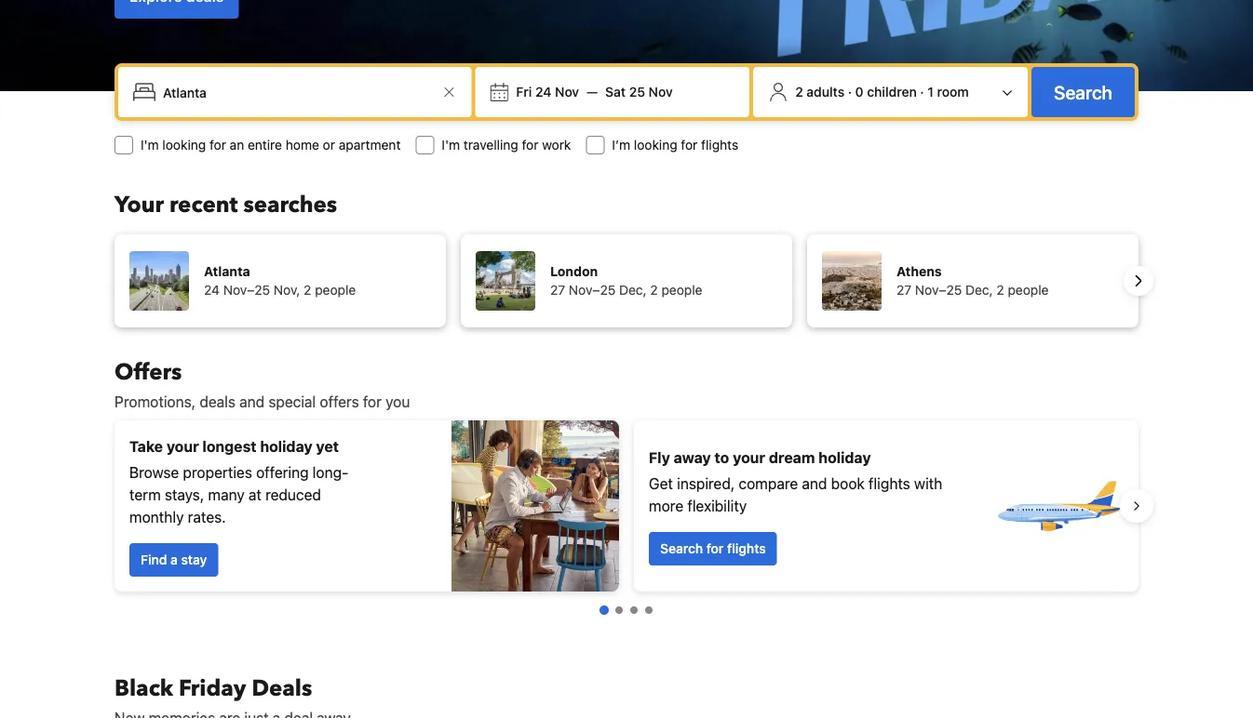 Task type: locate. For each thing, give the bounding box(es) containing it.
2 for athens 27 nov–25 dec, 2 people
[[997, 283, 1004, 298]]

2 vertical spatial flights
[[727, 541, 766, 557]]

1 horizontal spatial people
[[662, 283, 703, 298]]

24 down atlanta
[[204, 283, 220, 298]]

25
[[629, 84, 645, 100]]

stay
[[181, 553, 207, 568]]

1 nov from the left
[[555, 84, 579, 100]]

dec, inside "athens 27 nov–25 dec, 2 people"
[[966, 283, 993, 298]]

i'm
[[612, 137, 630, 153]]

24 right fri
[[535, 84, 552, 100]]

2 horizontal spatial nov–25
[[915, 283, 962, 298]]

nov–25 inside atlanta 24 nov–25 nov, 2 people
[[223, 283, 270, 298]]

search for search for flights
[[660, 541, 703, 557]]

1 horizontal spatial 27
[[897, 283, 912, 298]]

holiday
[[260, 438, 313, 456], [819, 449, 871, 467]]

i'm looking for flights
[[612, 137, 739, 153]]

nov–25 down london
[[569, 283, 616, 298]]

1 i'm from the left
[[141, 137, 159, 153]]

0 horizontal spatial ·
[[848, 84, 852, 100]]

0 vertical spatial and
[[239, 393, 265, 411]]

and left 'book'
[[802, 475, 827, 493]]

search for flights link
[[649, 533, 777, 566]]

nov–25 down athens
[[915, 283, 962, 298]]

3 people from the left
[[1008, 283, 1049, 298]]

special
[[269, 393, 316, 411]]

0 vertical spatial flights
[[701, 137, 739, 153]]

nov–25 for athens
[[915, 283, 962, 298]]

athens 27 nov–25 dec, 2 people
[[897, 264, 1049, 298]]

for left you at the bottom left of page
[[363, 393, 382, 411]]

2 dec, from the left
[[966, 283, 993, 298]]

and inside fly away to your dream holiday get inspired, compare and book flights with more flexibility
[[802, 475, 827, 493]]

0 horizontal spatial 24
[[204, 283, 220, 298]]

and
[[239, 393, 265, 411], [802, 475, 827, 493]]

looking right i'm at the top of the page
[[634, 137, 678, 153]]

i'm left travelling
[[442, 137, 460, 153]]

27 down athens
[[897, 283, 912, 298]]

fri
[[516, 84, 532, 100]]

many
[[208, 487, 245, 504]]

take
[[129, 438, 163, 456]]

1 horizontal spatial holiday
[[819, 449, 871, 467]]

0 vertical spatial search
[[1054, 81, 1113, 103]]

2 inside atlanta 24 nov–25 nov, 2 people
[[304, 283, 311, 298]]

fri 24 nov — sat 25 nov
[[516, 84, 673, 100]]

friday
[[179, 674, 246, 704]]

holiday up offering
[[260, 438, 313, 456]]

travelling
[[464, 137, 518, 153]]

1 dec, from the left
[[619, 283, 647, 298]]

search inside region
[[660, 541, 703, 557]]

1 horizontal spatial and
[[802, 475, 827, 493]]

1 vertical spatial flights
[[869, 475, 910, 493]]

0 horizontal spatial and
[[239, 393, 265, 411]]

1 looking from the left
[[162, 137, 206, 153]]

2 inside "athens 27 nov–25 dec, 2 people"
[[997, 283, 1004, 298]]

holiday up 'book'
[[819, 449, 871, 467]]

for inside offers promotions, deals and special offers for you
[[363, 393, 382, 411]]

and right deals
[[239, 393, 265, 411]]

holiday inside take your longest holiday yet browse properties offering long- term stays, many at reduced monthly rates.
[[260, 438, 313, 456]]

dec, inside london 27 nov–25 dec, 2 people
[[619, 283, 647, 298]]

1 27 from the left
[[550, 283, 565, 298]]

looking for i'm
[[162, 137, 206, 153]]

looking left an
[[162, 137, 206, 153]]

fly away to your dream holiday image
[[994, 441, 1124, 572]]

for down flexibility
[[707, 541, 724, 557]]

27 inside london 27 nov–25 dec, 2 people
[[550, 283, 565, 298]]

find
[[141, 553, 167, 568]]

1 vertical spatial region
[[100, 413, 1154, 600]]

1 horizontal spatial i'm
[[442, 137, 460, 153]]

progress bar
[[600, 606, 653, 615]]

0 horizontal spatial dec,
[[619, 283, 647, 298]]

people inside london 27 nov–25 dec, 2 people
[[662, 283, 703, 298]]

0 vertical spatial 24
[[535, 84, 552, 100]]

region
[[100, 227, 1154, 335], [100, 413, 1154, 600]]

2 people from the left
[[662, 283, 703, 298]]

0 horizontal spatial nov–25
[[223, 283, 270, 298]]

for for an
[[209, 137, 226, 153]]

next image
[[1128, 270, 1150, 292]]

3 nov–25 from the left
[[915, 283, 962, 298]]

2 inside london 27 nov–25 dec, 2 people
[[650, 283, 658, 298]]

1 horizontal spatial looking
[[634, 137, 678, 153]]

people for athens 27 nov–25 dec, 2 people
[[1008, 283, 1049, 298]]

for right i'm at the top of the page
[[681, 137, 698, 153]]

2 nov–25 from the left
[[569, 283, 616, 298]]

get
[[649, 475, 673, 493]]

1 vertical spatial 24
[[204, 283, 220, 298]]

your right 'to'
[[733, 449, 765, 467]]

main content containing offers
[[100, 357, 1154, 719]]

monthly
[[129, 509, 184, 527]]

flexibility
[[687, 498, 747, 515]]

nov–25 down atlanta
[[223, 283, 270, 298]]

looking
[[162, 137, 206, 153], [634, 137, 678, 153]]

0 vertical spatial region
[[100, 227, 1154, 335]]

27
[[550, 283, 565, 298], [897, 283, 912, 298]]

adults
[[807, 84, 845, 100]]

i'm looking for an entire home or apartment
[[141, 137, 401, 153]]

people inside atlanta 24 nov–25 nov, 2 people
[[315, 283, 356, 298]]

for left an
[[209, 137, 226, 153]]

offers
[[115, 357, 182, 388]]

1 nov–25 from the left
[[223, 283, 270, 298]]

1 horizontal spatial your
[[733, 449, 765, 467]]

for left work
[[522, 137, 539, 153]]

· left 1
[[920, 84, 924, 100]]

nov left —
[[555, 84, 579, 100]]

24 inside atlanta 24 nov–25 nov, 2 people
[[204, 283, 220, 298]]

take your longest holiday yet browse properties offering long- term stays, many at reduced monthly rates.
[[129, 438, 349, 527]]

0 horizontal spatial looking
[[162, 137, 206, 153]]

1 horizontal spatial nov
[[649, 84, 673, 100]]

people
[[315, 283, 356, 298], [662, 283, 703, 298], [1008, 283, 1049, 298]]

deals
[[252, 674, 312, 704]]

children
[[867, 84, 917, 100]]

your inside fly away to your dream holiday get inspired, compare and book flights with more flexibility
[[733, 449, 765, 467]]

1
[[928, 84, 934, 100]]

browse
[[129, 464, 179, 482]]

1 horizontal spatial nov–25
[[569, 283, 616, 298]]

for
[[209, 137, 226, 153], [522, 137, 539, 153], [681, 137, 698, 153], [363, 393, 382, 411], [707, 541, 724, 557]]

0 horizontal spatial nov
[[555, 84, 579, 100]]

fri 24 nov button
[[509, 75, 587, 109]]

nov–25
[[223, 283, 270, 298], [569, 283, 616, 298], [915, 283, 962, 298]]

i'm up your
[[141, 137, 159, 153]]

for for work
[[522, 137, 539, 153]]

1 vertical spatial and
[[802, 475, 827, 493]]

0 horizontal spatial your
[[166, 438, 199, 456]]

offering
[[256, 464, 309, 482]]

room
[[937, 84, 969, 100]]

2 i'm from the left
[[442, 137, 460, 153]]

nov right 25
[[649, 84, 673, 100]]

dec,
[[619, 283, 647, 298], [966, 283, 993, 298]]

compare
[[739, 475, 798, 493]]

0 horizontal spatial search
[[660, 541, 703, 557]]

your right take
[[166, 438, 199, 456]]

27 inside "athens 27 nov–25 dec, 2 people"
[[897, 283, 912, 298]]

0 horizontal spatial holiday
[[260, 438, 313, 456]]

i'm
[[141, 137, 159, 153], [442, 137, 460, 153]]

2 inside button
[[795, 84, 803, 100]]

1 vertical spatial search
[[660, 541, 703, 557]]

i'm for i'm looking for an entire home or apartment
[[141, 137, 159, 153]]

region containing atlanta
[[100, 227, 1154, 335]]

nov
[[555, 84, 579, 100], [649, 84, 673, 100]]

2
[[795, 84, 803, 100], [304, 283, 311, 298], [650, 283, 658, 298], [997, 283, 1004, 298]]

1 people from the left
[[315, 283, 356, 298]]

0 horizontal spatial 27
[[550, 283, 565, 298]]

0 horizontal spatial i'm
[[141, 137, 159, 153]]

2 region from the top
[[100, 413, 1154, 600]]

search
[[1054, 81, 1113, 103], [660, 541, 703, 557]]

nov–25 inside "athens 27 nov–25 dec, 2 people"
[[915, 283, 962, 298]]

27 down london
[[550, 283, 565, 298]]

·
[[848, 84, 852, 100], [920, 84, 924, 100]]

people inside "athens 27 nov–25 dec, 2 people"
[[1008, 283, 1049, 298]]

· left 0
[[848, 84, 852, 100]]

1 region from the top
[[100, 227, 1154, 335]]

2 nov from the left
[[649, 84, 673, 100]]

flights
[[701, 137, 739, 153], [869, 475, 910, 493], [727, 541, 766, 557]]

1 horizontal spatial search
[[1054, 81, 1113, 103]]

your
[[166, 438, 199, 456], [733, 449, 765, 467]]

1 horizontal spatial 24
[[535, 84, 552, 100]]

2 horizontal spatial people
[[1008, 283, 1049, 298]]

dec, for athens
[[966, 283, 993, 298]]

promotions,
[[115, 393, 196, 411]]

0 horizontal spatial people
[[315, 283, 356, 298]]

1 horizontal spatial dec,
[[966, 283, 993, 298]]

2 looking from the left
[[634, 137, 678, 153]]

main content
[[100, 357, 1154, 719]]

nov–25 inside london 27 nov–25 dec, 2 people
[[569, 283, 616, 298]]

2 27 from the left
[[897, 283, 912, 298]]

1 horizontal spatial ·
[[920, 84, 924, 100]]

2 adults · 0 children · 1 room button
[[761, 74, 1021, 110]]

24
[[535, 84, 552, 100], [204, 283, 220, 298]]

search inside button
[[1054, 81, 1113, 103]]

and inside offers promotions, deals and special offers for you
[[239, 393, 265, 411]]



Task type: vqa. For each thing, say whether or not it's contained in the screenshot.
25
yes



Task type: describe. For each thing, give the bounding box(es) containing it.
0
[[855, 84, 864, 100]]

black
[[115, 674, 173, 704]]

search button
[[1032, 67, 1135, 117]]

27 for athens 27 nov–25 dec, 2 people
[[897, 283, 912, 298]]

i'm travelling for work
[[442, 137, 571, 153]]

yet
[[316, 438, 339, 456]]

people for london 27 nov–25 dec, 2 people
[[662, 283, 703, 298]]

2 adults · 0 children · 1 room
[[795, 84, 969, 100]]

inspired,
[[677, 475, 735, 493]]

2 for atlanta 24 nov–25 nov, 2 people
[[304, 283, 311, 298]]

athens
[[897, 264, 942, 279]]

black friday deals
[[115, 674, 312, 704]]

or
[[323, 137, 335, 153]]

for inside region
[[707, 541, 724, 557]]

1 · from the left
[[848, 84, 852, 100]]

2 · from the left
[[920, 84, 924, 100]]

offers promotions, deals and special offers for you
[[115, 357, 410, 411]]

long-
[[313, 464, 349, 482]]

stays,
[[165, 487, 204, 504]]

at
[[248, 487, 262, 504]]

atlanta 24 nov–25 nov, 2 people
[[204, 264, 356, 298]]

search for flights
[[660, 541, 766, 557]]

a
[[170, 553, 178, 568]]

deals
[[200, 393, 236, 411]]

an
[[230, 137, 244, 153]]

entire
[[248, 137, 282, 153]]

Where are you going? field
[[156, 75, 438, 109]]

24 for fri
[[535, 84, 552, 100]]

27 for london 27 nov–25 dec, 2 people
[[550, 283, 565, 298]]

nov,
[[274, 283, 300, 298]]

flights inside search for flights link
[[727, 541, 766, 557]]

i'm for i'm travelling for work
[[442, 137, 460, 153]]

term
[[129, 487, 161, 504]]

fly away to your dream holiday get inspired, compare and book flights with more flexibility
[[649, 449, 943, 515]]

longest
[[203, 438, 257, 456]]

your inside take your longest holiday yet browse properties offering long- term stays, many at reduced monthly rates.
[[166, 438, 199, 456]]

find a stay link
[[129, 544, 218, 577]]

away
[[674, 449, 711, 467]]

dream
[[769, 449, 815, 467]]

find a stay
[[141, 553, 207, 568]]

apartment
[[339, 137, 401, 153]]

your
[[115, 189, 164, 220]]

fly
[[649, 449, 670, 467]]

properties
[[183, 464, 252, 482]]

2 for london 27 nov–25 dec, 2 people
[[650, 283, 658, 298]]

24 for atlanta
[[204, 283, 220, 298]]

looking for i'm
[[634, 137, 678, 153]]

nov–25 for atlanta
[[223, 283, 270, 298]]

people for atlanta 24 nov–25 nov, 2 people
[[315, 283, 356, 298]]

recent
[[169, 189, 238, 220]]

holiday inside fly away to your dream holiday get inspired, compare and book flights with more flexibility
[[819, 449, 871, 467]]

sat 25 nov button
[[598, 75, 680, 109]]

rates.
[[188, 509, 226, 527]]

reduced
[[265, 487, 321, 504]]

search for search
[[1054, 81, 1113, 103]]

work
[[542, 137, 571, 153]]

with
[[914, 475, 943, 493]]

—
[[587, 84, 598, 100]]

for for flights
[[681, 137, 698, 153]]

your recent searches
[[115, 189, 337, 220]]

take your longest holiday yet image
[[452, 421, 619, 592]]

book
[[831, 475, 865, 493]]

offers
[[320, 393, 359, 411]]

home
[[286, 137, 319, 153]]

searches
[[243, 189, 337, 220]]

nov–25 for london
[[569, 283, 616, 298]]

london 27 nov–25 dec, 2 people
[[550, 264, 703, 298]]

region containing take your longest holiday yet
[[100, 413, 1154, 600]]

dec, for london
[[619, 283, 647, 298]]

flights inside fly away to your dream holiday get inspired, compare and book flights with more flexibility
[[869, 475, 910, 493]]

more
[[649, 498, 684, 515]]

you
[[386, 393, 410, 411]]

sat
[[605, 84, 626, 100]]

atlanta
[[204, 264, 250, 279]]

to
[[715, 449, 729, 467]]

london
[[550, 264, 598, 279]]



